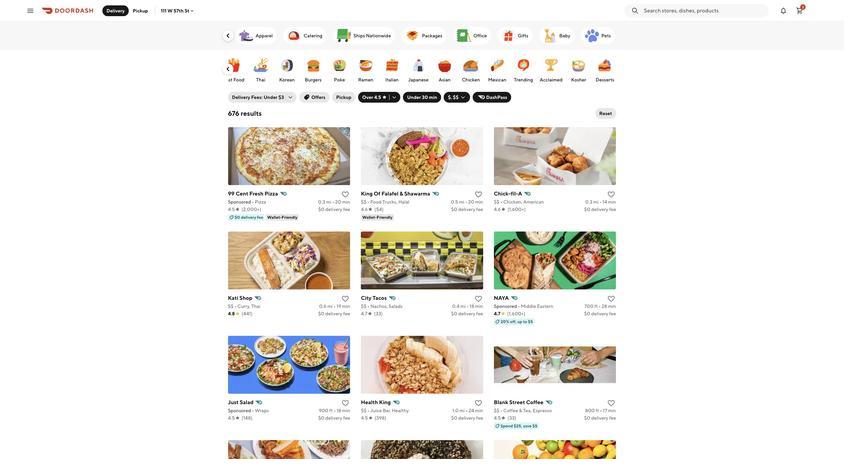 Task type: locate. For each thing, give the bounding box(es) containing it.
0 horizontal spatial king
[[361, 191, 373, 197]]

delivery down "0.3 mi • 14 min"
[[591, 207, 608, 212]]

$5 right to
[[528, 319, 533, 324]]

click to add this store to your saved list image up 0.4 mi • 18 min
[[474, 295, 482, 303]]

1 vertical spatial delivery
[[232, 95, 250, 100]]

click to add this store to your saved list image up 0.5 mi • 20 min
[[474, 191, 482, 199]]

0 vertical spatial delivery
[[106, 8, 125, 13]]

0 horizontal spatial wallet-
[[267, 215, 282, 220]]

$$ down blank
[[494, 408, 499, 414]]

over 4.5 button
[[358, 92, 400, 103]]

$$ left trucks, in the top left of the page
[[361, 199, 366, 205]]

delivery down 700 ft • 28 min
[[591, 311, 608, 317]]

2 20 from the left
[[468, 199, 474, 205]]

fee for chick-fil-a
[[609, 207, 616, 212]]

previous button of carousel image up fast
[[225, 66, 231, 72]]

0 vertical spatial sponsored
[[228, 199, 251, 205]]

wallet-friendly down (54)
[[362, 215, 393, 220]]

1 0.3 from the left
[[318, 199, 325, 205]]

1 20 from the left
[[335, 199, 341, 205]]

(2,000+)
[[242, 207, 261, 212]]

1 vertical spatial sponsored
[[494, 304, 517, 309]]

mi for king of falafel & shawarma
[[459, 199, 464, 205]]

(33) for tacos
[[374, 311, 383, 317]]

fee for 99 cent fresh pizza
[[343, 207, 350, 212]]

1 horizontal spatial 4.7
[[494, 311, 500, 317]]

0.6 mi • 19 min
[[319, 304, 350, 309]]

spend $25, save $5
[[501, 424, 537, 429]]

middle
[[521, 304, 536, 309]]

4.7 down naya
[[494, 311, 500, 317]]

4.7 down city
[[361, 311, 367, 317]]

office
[[473, 33, 487, 38]]

king left the of at the top left of the page
[[361, 191, 373, 197]]

a
[[518, 191, 522, 197]]

0 horizontal spatial delivery
[[106, 8, 125, 13]]

1 horizontal spatial wallet-
[[362, 215, 377, 220]]

18 right 900
[[337, 408, 341, 414]]

(1,600+) for chick-fil-a
[[507, 207, 526, 212]]

$​0 for blank street coffee
[[584, 416, 590, 421]]

$​0 delivery fee
[[318, 207, 350, 212], [451, 207, 483, 212], [584, 207, 616, 212], [318, 311, 350, 317], [451, 311, 483, 317], [584, 311, 616, 317], [318, 416, 350, 421], [451, 416, 483, 421], [584, 416, 616, 421]]

fee down the 900 ft • 18 min
[[343, 416, 350, 421]]

sponsored
[[228, 199, 251, 205], [494, 304, 517, 309], [228, 408, 251, 414]]

0 horizontal spatial &
[[400, 191, 403, 197]]

ft right 700
[[594, 304, 598, 309]]

click to add this store to your saved list image up "0.3 mi • 20 min"
[[341, 191, 349, 199]]

4.5 up spend
[[494, 416, 501, 421]]

eastern
[[537, 304, 553, 309]]

$​0 delivery fee down the 900 ft • 18 min
[[318, 416, 350, 421]]

fee down 0.6 mi • 19 min
[[343, 311, 350, 317]]

food right fast
[[233, 77, 244, 83]]

$, $$ button
[[444, 92, 470, 103]]

mi for kati shop
[[327, 304, 333, 309]]

0 vertical spatial (1,600+)
[[507, 207, 526, 212]]

2 vertical spatial sponsored
[[228, 408, 251, 414]]

delivery for 99 cent fresh pizza
[[325, 207, 342, 212]]

1 vertical spatial food
[[370, 199, 381, 205]]

0.4
[[452, 304, 459, 309]]

$$ for health king
[[361, 408, 366, 414]]

$​0 delivery fee for 99 cent fresh pizza
[[318, 207, 350, 212]]

1 horizontal spatial wallet-friendly
[[362, 215, 393, 220]]

off,
[[510, 319, 516, 324]]

(33) down the nachos,
[[374, 311, 383, 317]]

delivery down (2,000+) in the left of the page
[[241, 215, 256, 220]]

fee for health king
[[476, 416, 483, 421]]

0 vertical spatial king
[[361, 191, 373, 197]]

1 horizontal spatial food
[[370, 199, 381, 205]]

sponsored • wraps
[[228, 408, 269, 414]]

1 vertical spatial pickup
[[336, 95, 351, 100]]

1 horizontal spatial pickup button
[[332, 92, 355, 103]]

1 vertical spatial (33)
[[508, 416, 516, 421]]

111 w 57th st button
[[161, 8, 195, 13]]

1 under from the left
[[264, 95, 277, 100]]

click to add this store to your saved list image up the 1.0 mi • 24 min
[[474, 400, 482, 408]]

over
[[362, 95, 373, 100]]

0 horizontal spatial (33)
[[374, 311, 383, 317]]

sponsored down naya
[[494, 304, 517, 309]]

$$ down health
[[361, 408, 366, 414]]

1 horizontal spatial 20
[[468, 199, 474, 205]]

delivery fees: under $3
[[232, 95, 284, 100]]

1 4.7 from the left
[[361, 311, 367, 317]]

just salad
[[228, 400, 254, 406]]

delivery down the 1.0 mi • 24 min
[[458, 416, 475, 421]]

delivery
[[106, 8, 125, 13], [232, 95, 250, 100]]

$​0 down 700
[[584, 311, 590, 317]]

•
[[252, 199, 254, 205], [332, 199, 334, 205], [367, 199, 369, 205], [465, 199, 467, 205], [500, 199, 502, 205], [600, 199, 602, 205], [234, 304, 236, 309], [334, 304, 336, 309], [367, 304, 369, 309], [467, 304, 469, 309], [518, 304, 520, 309], [599, 304, 601, 309], [252, 408, 254, 414], [334, 408, 336, 414], [367, 408, 369, 414], [466, 408, 468, 414], [500, 408, 502, 414], [600, 408, 602, 414]]

king up $$ • juice bar, healthy
[[379, 400, 391, 406]]

pizza
[[265, 191, 278, 197], [255, 199, 266, 205]]

0 horizontal spatial 18
[[337, 408, 341, 414]]

wallet- down (54)
[[362, 215, 377, 220]]

healthy
[[392, 408, 409, 414]]

previous button of carousel image left apparel icon
[[225, 32, 231, 39]]

0 vertical spatial pickup
[[133, 8, 148, 13]]

$$ for city tacos
[[361, 304, 366, 309]]

$​0 for city tacos
[[451, 311, 457, 317]]

4.5 for just salad
[[228, 416, 235, 421]]

0 horizontal spatial coffee
[[503, 408, 518, 414]]

$​0 delivery fee down 0.6 mi • 19 min
[[318, 311, 350, 317]]

0 horizontal spatial 4.6
[[361, 207, 368, 212]]

fee down 700 ft • 28 min
[[609, 311, 616, 317]]

1 vertical spatial thai
[[251, 304, 260, 309]]

4.6 down chick-
[[494, 207, 501, 212]]

$​0 delivery fee for king of falafel & shawarma
[[451, 207, 483, 212]]

burgers
[[305, 77, 322, 83]]

$​0 delivery fee for health king
[[451, 416, 483, 421]]

4.5 for health king
[[361, 416, 368, 421]]

open menu image
[[26, 7, 34, 15]]

1 vertical spatial &
[[519, 408, 522, 414]]

sponsored for naya
[[494, 304, 517, 309]]

$$ inside button
[[453, 95, 459, 100]]

$$
[[453, 95, 459, 100], [361, 199, 366, 205], [494, 199, 499, 205], [228, 304, 234, 309], [361, 304, 366, 309], [361, 408, 366, 414], [494, 408, 499, 414]]

18
[[470, 304, 474, 309], [337, 408, 341, 414]]

delivery for delivery fees: under $3
[[232, 95, 250, 100]]

fee down "0.3 mi • 20 min"
[[343, 207, 350, 212]]

Store search: begin typing to search for stores available on DoorDash text field
[[644, 7, 765, 14]]

& up halal on the left of page
[[400, 191, 403, 197]]

delivery down 800 ft • 17 min
[[591, 416, 608, 421]]

kati
[[228, 295, 238, 302]]

2 previous button of carousel image from the top
[[225, 66, 231, 72]]

delivery inside button
[[106, 8, 125, 13]]

thai up (441)
[[251, 304, 260, 309]]

min inside button
[[429, 95, 437, 100]]

food
[[233, 77, 244, 83], [370, 199, 381, 205]]

1 vertical spatial (1,600+)
[[507, 311, 525, 317]]

(1,600+)
[[507, 207, 526, 212], [507, 311, 525, 317]]

0 horizontal spatial under
[[264, 95, 277, 100]]

2 4.6 from the left
[[494, 207, 501, 212]]

results
[[241, 110, 262, 117]]

0 horizontal spatial pickup button
[[129, 5, 152, 16]]

pizza right the fresh at the top left of the page
[[265, 191, 278, 197]]

click to add this store to your saved list image for naya
[[607, 295, 615, 303]]

$$ down chick-
[[494, 199, 499, 205]]

676 results
[[228, 110, 262, 117]]

pizza down the fresh at the top left of the page
[[255, 199, 266, 205]]

2 4.7 from the left
[[494, 311, 500, 317]]

mi for 99 cent fresh pizza
[[326, 199, 331, 205]]

min for kati shop
[[342, 304, 350, 309]]

fee for city tacos
[[476, 311, 483, 317]]

$$ for king of falafel & shawarma
[[361, 199, 366, 205]]

delivery down the 900 ft • 18 min
[[325, 416, 342, 421]]

delivery for chick-fil-a
[[591, 207, 608, 212]]

$​0 for king of falafel & shawarma
[[451, 207, 457, 212]]

$$ • curry, thai
[[228, 304, 260, 309]]

$​0 delivery fee for blank street coffee
[[584, 416, 616, 421]]

ft right 900
[[329, 408, 333, 414]]

click to add this store to your saved list image
[[341, 191, 349, 199], [474, 191, 482, 199], [474, 295, 482, 303], [341, 400, 349, 408], [607, 400, 615, 408]]

click to add this store to your saved list image up "0.3 mi • 14 min"
[[607, 191, 615, 199]]

click to add this store to your saved list image up 0.6 mi • 19 min
[[341, 295, 349, 303]]

to
[[523, 319, 527, 324]]

2 wallet- from the left
[[362, 215, 377, 220]]

(33) up spend
[[508, 416, 516, 421]]

coffee for street
[[526, 400, 543, 406]]

sponsored down just salad
[[228, 408, 251, 414]]

$​0 delivery fee down the 1.0 mi • 24 min
[[451, 416, 483, 421]]

4.6 left (54)
[[361, 207, 368, 212]]

$​0 for health king
[[451, 416, 457, 421]]

delivery down 0.5 mi • 20 min
[[458, 207, 475, 212]]

0 vertical spatial previous button of carousel image
[[225, 32, 231, 39]]

fee down "0.3 mi • 14 min"
[[609, 207, 616, 212]]

700
[[584, 304, 593, 309]]

(1,600+) for naya
[[507, 311, 525, 317]]

(398)
[[375, 416, 386, 421]]

friendly
[[282, 215, 298, 220], [377, 215, 393, 220]]

4.5
[[374, 95, 381, 100], [228, 207, 235, 212], [228, 416, 235, 421], [361, 416, 368, 421], [494, 416, 501, 421]]

(33)
[[374, 311, 383, 317], [508, 416, 516, 421]]

click to add this store to your saved list image
[[607, 191, 615, 199], [341, 295, 349, 303], [607, 295, 615, 303], [474, 400, 482, 408]]

700 ft • 28 min
[[584, 304, 616, 309]]

pickup button down poke
[[332, 92, 355, 103]]

4.5 up "$0" at the top of the page
[[228, 207, 235, 212]]

1 horizontal spatial friendly
[[377, 215, 393, 220]]

catering image
[[286, 28, 302, 44]]

$​0 delivery fee down 0.5 mi • 20 min
[[451, 207, 483, 212]]

0 horizontal spatial 0.3
[[318, 199, 325, 205]]

20
[[335, 199, 341, 205], [468, 199, 474, 205]]

0 vertical spatial coffee
[[526, 400, 543, 406]]

0 vertical spatial &
[[400, 191, 403, 197]]

fee down the 1.0 mi • 24 min
[[476, 416, 483, 421]]

$​0 down 0.5
[[451, 207, 457, 212]]

wallet-friendly right $0 delivery fee
[[267, 215, 298, 220]]

1.0 mi • 24 min
[[452, 408, 483, 414]]

fee
[[343, 207, 350, 212], [476, 207, 483, 212], [609, 207, 616, 212], [257, 215, 263, 220], [343, 311, 350, 317], [476, 311, 483, 317], [609, 311, 616, 317], [343, 416, 350, 421], [476, 416, 483, 421], [609, 416, 616, 421]]

bar,
[[383, 408, 391, 414]]

& left the tea,
[[519, 408, 522, 414]]

previous button of carousel image
[[225, 32, 231, 39], [225, 66, 231, 72]]

& for shawarma
[[400, 191, 403, 197]]

fee for blank street coffee
[[609, 416, 616, 421]]

under inside button
[[407, 95, 421, 100]]

$$ up 4.8
[[228, 304, 234, 309]]

1 horizontal spatial king
[[379, 400, 391, 406]]

pickup button left 111
[[129, 5, 152, 16]]

20 for king of falafel & shawarma
[[468, 199, 474, 205]]

click to add this store to your saved list image for falafel
[[474, 191, 482, 199]]

thai up delivery fees: under $3 in the left top of the page
[[256, 77, 265, 83]]

1 horizontal spatial under
[[407, 95, 421, 100]]

fees:
[[251, 95, 263, 100]]

0.3 for 99 cent fresh pizza
[[318, 199, 325, 205]]

$​0 down "0.3 mi • 20 min"
[[318, 207, 324, 212]]

2 under from the left
[[407, 95, 421, 100]]

0 vertical spatial 18
[[470, 304, 474, 309]]

italian
[[385, 77, 399, 83]]

delivery down 0.6 mi • 19 min
[[325, 311, 342, 317]]

gifts image
[[500, 28, 517, 44]]

1 horizontal spatial (33)
[[508, 416, 516, 421]]

coffee down "street"
[[503, 408, 518, 414]]

delivery down 0.4 mi • 18 min
[[458, 311, 475, 317]]

800 ft • 17 min
[[585, 408, 616, 414]]

0 vertical spatial (33)
[[374, 311, 383, 317]]

0 horizontal spatial wallet-friendly
[[267, 215, 298, 220]]

3 button
[[793, 4, 806, 17]]

click to add this store to your saved list image up 700 ft • 28 min
[[607, 295, 615, 303]]

0 vertical spatial food
[[233, 77, 244, 83]]

under left 30
[[407, 95, 421, 100]]

0 vertical spatial pizza
[[265, 191, 278, 197]]

$​0 delivery fee down 0.4 mi • 18 min
[[451, 311, 483, 317]]

& for tea,
[[519, 408, 522, 414]]

1 vertical spatial 18
[[337, 408, 341, 414]]

city tacos
[[361, 295, 387, 302]]

1 vertical spatial $5
[[532, 424, 537, 429]]

1 horizontal spatial coffee
[[526, 400, 543, 406]]

baby link
[[539, 27, 574, 44]]

1 4.6 from the left
[[361, 207, 368, 212]]

sponsored for 99 cent fresh pizza
[[228, 199, 251, 205]]

dashpass
[[486, 95, 507, 100]]

pickup
[[133, 8, 148, 13], [336, 95, 351, 100]]

$$ down city
[[361, 304, 366, 309]]

kati shop
[[228, 295, 252, 302]]

delivery down "0.3 mi • 20 min"
[[325, 207, 342, 212]]

4.7 for naya
[[494, 311, 500, 317]]

1.0
[[452, 408, 459, 414]]

$​0 delivery fee for city tacos
[[451, 311, 483, 317]]

min for city tacos
[[475, 304, 483, 309]]

apparel image
[[238, 28, 254, 44]]

4.5 right over
[[374, 95, 381, 100]]

wallet- right $0 delivery fee
[[267, 215, 282, 220]]

fee down 0.4 mi • 18 min
[[476, 311, 483, 317]]

$3
[[278, 95, 284, 100]]

$​0 down 800
[[584, 416, 590, 421]]

cent
[[236, 191, 248, 197]]

fee for naya
[[609, 311, 616, 317]]

coffee up the tea,
[[526, 400, 543, 406]]

0 horizontal spatial pickup
[[133, 8, 148, 13]]

falafel
[[381, 191, 398, 197]]

japanese
[[408, 77, 428, 83]]

asian
[[439, 77, 451, 83]]

20% off, up to $5
[[501, 319, 533, 324]]

$​0 delivery fee down "0.3 mi • 14 min"
[[584, 207, 616, 212]]

1 horizontal spatial delivery
[[232, 95, 250, 100]]

1 horizontal spatial 4.6
[[494, 207, 501, 212]]

1 vertical spatial coffee
[[503, 408, 518, 414]]

min for naya
[[608, 304, 616, 309]]

$​0 down 0.6
[[318, 311, 324, 317]]

click to add this store to your saved list image for coffee
[[607, 400, 615, 408]]

$​0 down "0.3 mi • 14 min"
[[584, 207, 590, 212]]

poke
[[334, 77, 345, 83]]

1 horizontal spatial pickup
[[336, 95, 351, 100]]

delivery for blank street coffee
[[591, 416, 608, 421]]

0 horizontal spatial 4.7
[[361, 311, 367, 317]]

$​0 delivery fee down 700 ft • 28 min
[[584, 311, 616, 317]]

ships nationwide link
[[333, 27, 395, 44]]

sponsored down cent
[[228, 199, 251, 205]]

min for chick-fil-a
[[608, 199, 616, 205]]

57th
[[174, 8, 184, 13]]

ships nationwide
[[353, 33, 391, 38]]

click to add this store to your saved list image up 800 ft • 17 min
[[607, 400, 615, 408]]

pickup left 111
[[133, 8, 148, 13]]

$​0 down 1.0
[[451, 416, 457, 421]]

$0
[[235, 215, 240, 220]]

(1,600+) up 20% off, up to $5
[[507, 311, 525, 317]]

1 horizontal spatial &
[[519, 408, 522, 414]]

0 horizontal spatial 20
[[335, 199, 341, 205]]

$$ • juice bar, healthy
[[361, 408, 409, 414]]

under left $3
[[264, 95, 277, 100]]

$​0 down 0.4
[[451, 311, 457, 317]]

catering link
[[283, 27, 326, 44]]

halal
[[398, 199, 409, 205]]

1 horizontal spatial 0.3
[[585, 199, 592, 205]]

fee down 0.5 mi • 20 min
[[476, 207, 483, 212]]

(33) for street
[[508, 416, 516, 421]]

pickup down poke
[[336, 95, 351, 100]]

thai
[[256, 77, 265, 83], [251, 304, 260, 309]]

2 0.3 from the left
[[585, 199, 592, 205]]

office link
[[453, 27, 491, 44]]

4.5 left (148)
[[228, 416, 235, 421]]

$5 right save
[[532, 424, 537, 429]]

$​0 delivery fee down 800 ft • 17 min
[[584, 416, 616, 421]]

0 vertical spatial thai
[[256, 77, 265, 83]]

ships nationwide image
[[336, 28, 352, 44]]

2 wallet-friendly from the left
[[362, 215, 393, 220]]

$$ right $,
[[453, 95, 459, 100]]

1 vertical spatial king
[[379, 400, 391, 406]]

&
[[400, 191, 403, 197], [519, 408, 522, 414]]

3
[[802, 5, 804, 9]]

1 vertical spatial previous button of carousel image
[[225, 66, 231, 72]]

delivery for naya
[[591, 311, 608, 317]]

18 right 0.4
[[470, 304, 474, 309]]

$​0 delivery fee down "0.3 mi • 20 min"
[[318, 207, 350, 212]]

click to add this store to your saved list image for chick-fil-a
[[607, 191, 615, 199]]

mexican
[[488, 77, 506, 83]]

ft for blank street coffee
[[596, 408, 599, 414]]

pickup button
[[129, 5, 152, 16], [332, 92, 355, 103]]

1 friendly from the left
[[282, 215, 298, 220]]

pets link
[[581, 27, 615, 44]]

sponsored • pizza
[[228, 199, 266, 205]]

4.8
[[228, 311, 235, 317]]

food up (54)
[[370, 199, 381, 205]]

(1,600+) down $$ • chicken, american
[[507, 207, 526, 212]]

1 horizontal spatial 18
[[470, 304, 474, 309]]

wallet-
[[267, 215, 282, 220], [362, 215, 377, 220]]

ft right 800
[[596, 408, 599, 414]]

st
[[185, 8, 189, 13]]

4.5 left "(398)"
[[361, 416, 368, 421]]

676
[[228, 110, 239, 117]]

$​0 delivery fee for naya
[[584, 311, 616, 317]]

0 horizontal spatial friendly
[[282, 215, 298, 220]]

fee down 800 ft • 17 min
[[609, 416, 616, 421]]

mi for chick-fil-a
[[593, 199, 599, 205]]

1 vertical spatial pizza
[[255, 199, 266, 205]]



Task type: describe. For each thing, give the bounding box(es) containing it.
baby image
[[542, 28, 558, 44]]

ships
[[353, 33, 365, 38]]

111 w 57th st
[[161, 8, 189, 13]]

catering
[[304, 33, 322, 38]]

fee for just salad
[[343, 416, 350, 421]]

offers button
[[299, 92, 329, 103]]

over 4.5
[[362, 95, 381, 100]]

0 vertical spatial $5
[[528, 319, 533, 324]]

chicken
[[462, 77, 480, 83]]

2 friendly from the left
[[377, 215, 393, 220]]

delivery for king of falafel & shawarma
[[458, 207, 475, 212]]

4.6 for king of falafel & shawarma
[[361, 207, 368, 212]]

$​0 for just salad
[[318, 416, 324, 421]]

0.6
[[319, 304, 326, 309]]

w
[[167, 8, 173, 13]]

min for health king
[[475, 408, 483, 414]]

$,
[[448, 95, 452, 100]]

street
[[509, 400, 525, 406]]

notification bell image
[[779, 7, 787, 15]]

(148)
[[242, 416, 252, 421]]

dashpass button
[[473, 92, 511, 103]]

nachos,
[[370, 304, 388, 309]]

min for just salad
[[342, 408, 350, 414]]

min for king of falafel & shawarma
[[475, 199, 483, 205]]

acclaimed
[[540, 77, 562, 83]]

ramen
[[358, 77, 373, 83]]

sponsored for just salad
[[228, 408, 251, 414]]

click to add this store to your saved list image for health king
[[474, 400, 482, 408]]

17
[[603, 408, 607, 414]]

coffee for •
[[503, 408, 518, 414]]

delivery for health king
[[458, 416, 475, 421]]

click to add this store to your saved list image for kati shop
[[341, 295, 349, 303]]

click to add this store to your saved list image for fresh
[[341, 191, 349, 199]]

0.3 for chick-fil-a
[[585, 199, 592, 205]]

fil-
[[511, 191, 518, 197]]

delivery for delivery
[[106, 8, 125, 13]]

health
[[361, 400, 378, 406]]

$$ • coffee & tea, espresso
[[494, 408, 552, 414]]

99 cent fresh pizza
[[228, 191, 278, 197]]

$​0 delivery fee for just salad
[[318, 416, 350, 421]]

1 wallet- from the left
[[267, 215, 282, 220]]

$​0 for naya
[[584, 311, 590, 317]]

4.7 for city tacos
[[361, 311, 367, 317]]

office image
[[456, 28, 472, 44]]

19
[[337, 304, 341, 309]]

18 for city tacos
[[470, 304, 474, 309]]

$$ for chick-fil-a
[[494, 199, 499, 205]]

$​0 for 99 cent fresh pizza
[[318, 207, 324, 212]]

fee down (2,000+) in the left of the page
[[257, 215, 263, 220]]

mi for health king
[[460, 408, 465, 414]]

pets
[[601, 33, 611, 38]]

acclaimed link
[[538, 54, 564, 85]]

king of falafel & shawarma
[[361, 191, 430, 197]]

min for blank street coffee
[[608, 408, 616, 414]]

4.5 for blank street coffee
[[494, 416, 501, 421]]

chick-
[[494, 191, 511, 197]]

shop
[[239, 295, 252, 302]]

$$ for kati shop
[[228, 304, 234, 309]]

14
[[602, 199, 607, 205]]

0.3 mi • 14 min
[[585, 199, 616, 205]]

1 wallet-friendly from the left
[[267, 215, 298, 220]]

20 for 99 cent fresh pizza
[[335, 199, 341, 205]]

naya
[[494, 295, 509, 302]]

salads
[[389, 304, 403, 309]]

800
[[585, 408, 595, 414]]

under 30 min button
[[403, 92, 441, 103]]

fee for king of falafel & shawarma
[[476, 207, 483, 212]]

$​0 for kati shop
[[318, 311, 324, 317]]

30
[[422, 95, 428, 100]]

$25,
[[514, 424, 522, 429]]

delivery for kati shop
[[325, 311, 342, 317]]

blank street coffee
[[494, 400, 543, 406]]

delivery for just salad
[[325, 416, 342, 421]]

fast
[[223, 77, 232, 83]]

reset
[[599, 111, 612, 116]]

1 vertical spatial pickup button
[[332, 92, 355, 103]]

900
[[319, 408, 328, 414]]

4.5 inside button
[[374, 95, 381, 100]]

$​0 for chick-fil-a
[[584, 207, 590, 212]]

0.5 mi • 20 min
[[451, 199, 483, 205]]

spend
[[501, 424, 513, 429]]

sponsored • middle eastern
[[494, 304, 553, 309]]

28
[[602, 304, 607, 309]]

apparel
[[256, 33, 273, 38]]

4.5 for 99 cent fresh pizza
[[228, 207, 235, 212]]

trending link
[[512, 54, 535, 85]]

111
[[161, 8, 167, 13]]

ft for just salad
[[329, 408, 333, 414]]

min for 99 cent fresh pizza
[[342, 199, 350, 205]]

$​0 delivery fee for chick-fil-a
[[584, 207, 616, 212]]

0.3 mi • 20 min
[[318, 199, 350, 205]]

$0 delivery fee
[[235, 215, 263, 220]]

$​0 delivery fee for kati shop
[[318, 311, 350, 317]]

$, $$
[[448, 95, 459, 100]]

click to add this store to your saved list image up the 900 ft • 18 min
[[341, 400, 349, 408]]

99
[[228, 191, 235, 197]]

packages
[[422, 33, 442, 38]]

american
[[523, 199, 544, 205]]

0 vertical spatial pickup button
[[129, 5, 152, 16]]

fast food
[[223, 77, 244, 83]]

tea,
[[523, 408, 532, 414]]

0 horizontal spatial food
[[233, 77, 244, 83]]

2 items, open order cart image
[[795, 7, 804, 15]]

pets image
[[584, 28, 600, 44]]

4.6 for chick-fil-a
[[494, 207, 501, 212]]

baby
[[559, 33, 570, 38]]

24
[[469, 408, 474, 414]]

fresh
[[249, 191, 263, 197]]

0.4 mi • 18 min
[[452, 304, 483, 309]]

shawarma
[[404, 191, 430, 197]]

18 for just salad
[[337, 408, 341, 414]]

900 ft • 18 min
[[319, 408, 350, 414]]

$$ for blank street coffee
[[494, 408, 499, 414]]

fee for kati shop
[[343, 311, 350, 317]]

1 previous button of carousel image from the top
[[225, 32, 231, 39]]

of
[[374, 191, 380, 197]]

$$ • chicken, american
[[494, 199, 544, 205]]

packages image
[[404, 28, 421, 44]]

delivery for city tacos
[[458, 311, 475, 317]]

salad
[[240, 400, 254, 406]]

chicken,
[[503, 199, 522, 205]]

offers
[[311, 95, 325, 100]]

health king
[[361, 400, 391, 406]]

trucks,
[[382, 199, 397, 205]]

$$ • nachos, salads
[[361, 304, 403, 309]]

just
[[228, 400, 239, 406]]

packages link
[[402, 27, 446, 44]]

apparel link
[[235, 27, 277, 44]]

korean
[[279, 77, 295, 83]]

mi for city tacos
[[460, 304, 466, 309]]

under 30 min
[[407, 95, 437, 100]]

ft for naya
[[594, 304, 598, 309]]



Task type: vqa. For each thing, say whether or not it's contained in the screenshot.


